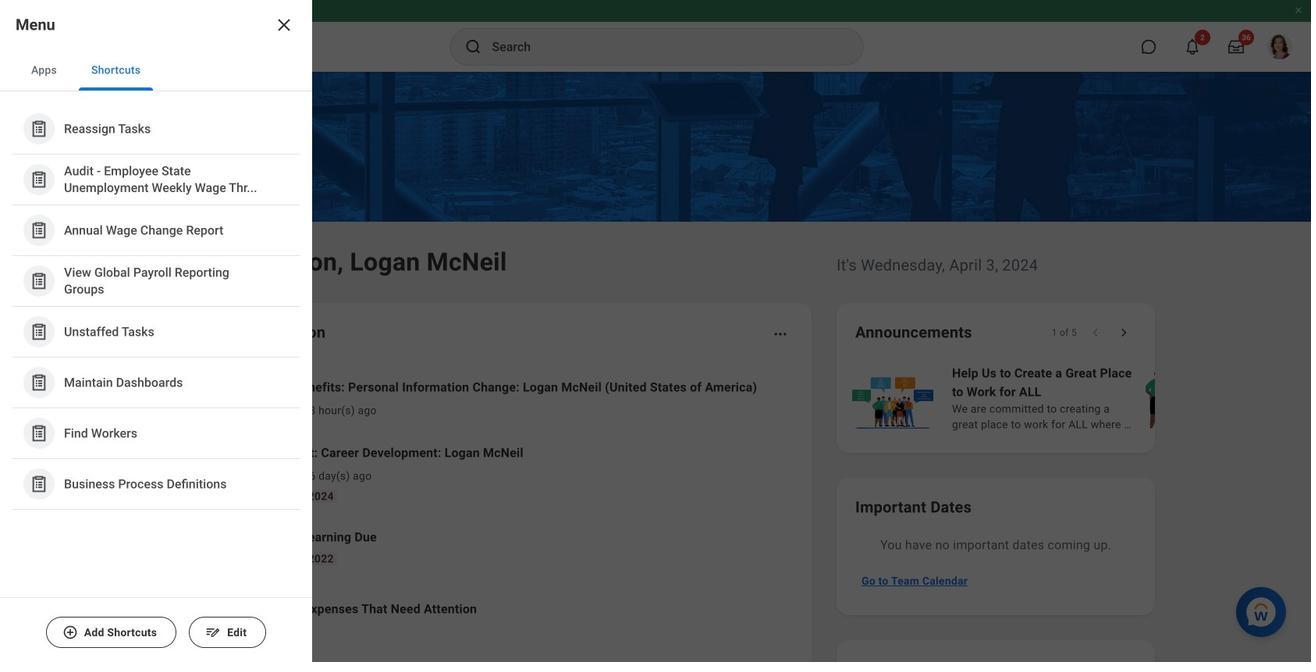 Task type: describe. For each thing, give the bounding box(es) containing it.
2 inbox image from the top
[[198, 461, 221, 485]]

profile logan mcneil element
[[1259, 30, 1302, 64]]

dashboard expenses image
[[198, 597, 221, 621]]

text edit image
[[205, 625, 221, 640]]

4 clipboard image from the top
[[29, 474, 49, 494]]

1 clipboard image from the top
[[29, 170, 49, 189]]

search image
[[464, 37, 483, 56]]

inbox large image
[[1229, 39, 1245, 55]]

1 inbox image from the top
[[198, 386, 221, 410]]

chevron right small image
[[1116, 325, 1132, 340]]

x image
[[275, 16, 294, 34]]

3 clipboard image from the top
[[29, 271, 49, 291]]



Task type: locate. For each thing, give the bounding box(es) containing it.
global navigation dialog
[[0, 0, 312, 662]]

close environment banner image
[[1295, 5, 1304, 15]]

0 vertical spatial inbox image
[[198, 386, 221, 410]]

2 clipboard image from the top
[[29, 221, 49, 240]]

3 clipboard image from the top
[[29, 373, 49, 392]]

tab list
[[0, 50, 312, 91]]

list
[[0, 91, 312, 522], [849, 362, 1312, 434], [175, 365, 793, 640]]

clipboard image
[[29, 119, 49, 139], [29, 322, 49, 342], [29, 373, 49, 392], [29, 424, 49, 443]]

clipboard image
[[29, 170, 49, 189], [29, 221, 49, 240], [29, 271, 49, 291], [29, 474, 49, 494]]

2 clipboard image from the top
[[29, 322, 49, 342]]

chevron left small image
[[1088, 325, 1104, 340]]

4 clipboard image from the top
[[29, 424, 49, 443]]

1 vertical spatial inbox image
[[198, 461, 221, 485]]

plus circle image
[[62, 625, 78, 640]]

main content
[[0, 72, 1312, 662]]

notifications large image
[[1185, 39, 1201, 55]]

inbox image
[[198, 386, 221, 410], [198, 461, 221, 485]]

status
[[1052, 326, 1077, 339]]

1 clipboard image from the top
[[29, 119, 49, 139]]

banner
[[0, 0, 1312, 72]]



Task type: vqa. For each thing, say whether or not it's contained in the screenshot.
1st star icon from the top of the item list ELEMENT
no



